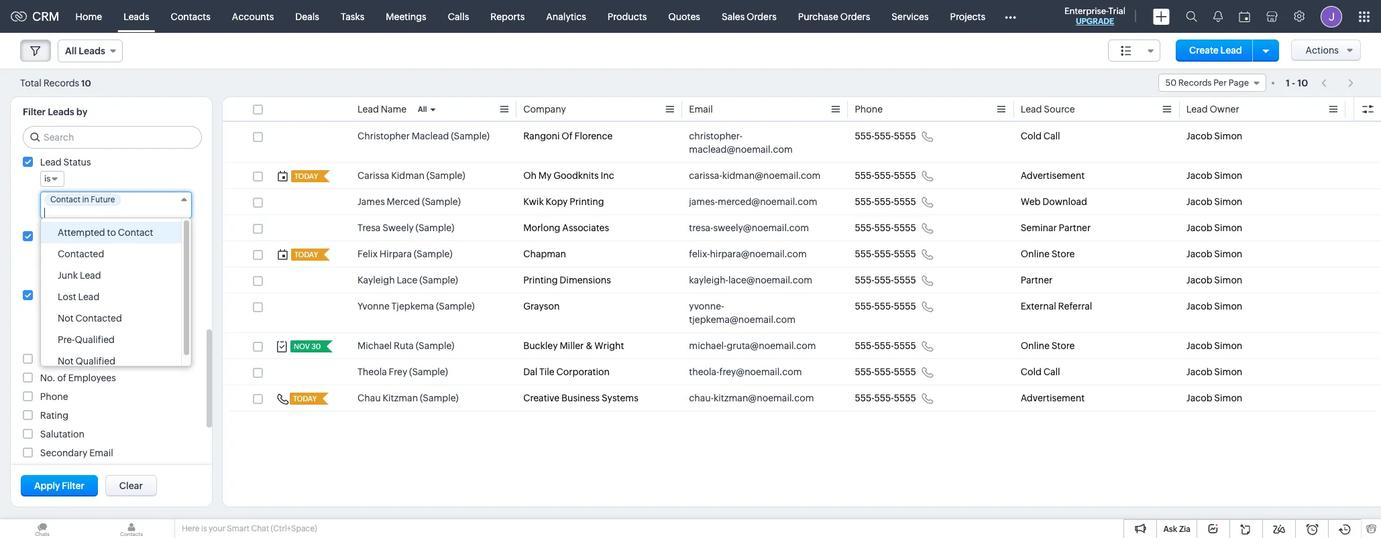 Task type: vqa. For each thing, say whether or not it's contained in the screenshot.
the bottommost the -None-
no



Task type: describe. For each thing, give the bounding box(es) containing it.
sales orders
[[722, 11, 777, 22]]

jacob simon for james-merced@noemail.com
[[1186, 197, 1242, 207]]

web
[[1021, 197, 1041, 207]]

zia
[[1179, 525, 1191, 535]]

kwik
[[523, 197, 544, 207]]

jacob for tresa-sweely@noemail.com
[[1186, 223, 1212, 233]]

contacts link
[[160, 0, 221, 33]]

jacob simon for carissa-kidman@noemail.com
[[1186, 170, 1242, 181]]

felix-hirpara@noemail.com
[[689, 249, 807, 260]]

1 horizontal spatial partner
[[1059, 223, 1091, 233]]

555-555-5555 for carissa-kidman@noemail.com
[[855, 170, 916, 181]]

chau-kitzman@noemail.com link
[[689, 392, 814, 405]]

ask
[[1163, 525, 1177, 535]]

buckley
[[523, 341, 558, 351]]

orders for sales orders
[[747, 11, 777, 22]]

0 vertical spatial email
[[689, 104, 713, 115]]

owner
[[1210, 104, 1239, 115]]

apply
[[34, 481, 60, 492]]

Search text field
[[23, 127, 201, 148]]

james merced (sample) link
[[358, 195, 461, 209]]

create lead button
[[1176, 40, 1255, 62]]

online for michael-gruta@noemail.com
[[1021, 341, 1050, 351]]

5555 for theola-frey@noemail.com
[[894, 367, 916, 378]]

lead up is field
[[40, 157, 62, 168]]

orders for purchase orders
[[840, 11, 870, 22]]

today for felix hirpara (sample)
[[294, 251, 318, 259]]

jacob for kayleigh-lace@noemail.com
[[1186, 275, 1212, 286]]

today link for carissa
[[291, 170, 319, 182]]

modified for modified time
[[40, 354, 79, 365]]

theola-frey@noemail.com
[[689, 367, 802, 378]]

simon for felix-hirpara@noemail.com
[[1214, 249, 1242, 260]]

associates
[[562, 223, 609, 233]]

(sample) for kayleigh lace (sample)
[[419, 275, 458, 286]]

online store for gruta@noemail.com
[[1021, 341, 1075, 351]]

contact
[[118, 227, 153, 238]]

tresa sweely (sample) link
[[358, 221, 454, 235]]

jacob simon for yvonne- tjepkema@noemail.com
[[1186, 301, 1242, 312]]

purchase
[[798, 11, 838, 22]]

calls link
[[437, 0, 480, 33]]

leads for all leads
[[79, 46, 105, 56]]

(sample) for james merced (sample)
[[422, 197, 461, 207]]

nov 30
[[294, 343, 321, 351]]

555-555-5555 for theola-frey@noemail.com
[[855, 367, 916, 378]]

simon for carissa-kidman@noemail.com
[[1214, 170, 1242, 181]]

contacts image
[[89, 520, 174, 539]]

referral
[[1058, 301, 1092, 312]]

simon for kayleigh-lace@noemail.com
[[1214, 275, 1242, 286]]

chau kitzman (sample) link
[[358, 392, 459, 405]]

junk lead
[[58, 270, 101, 281]]

time
[[81, 354, 103, 365]]

christopher-
[[689, 131, 743, 142]]

christopher maclead (sample)
[[358, 131, 490, 142]]

5555 for james-merced@noemail.com
[[894, 197, 916, 207]]

not contacted option
[[41, 308, 181, 329]]

your
[[209, 525, 225, 534]]

junk lead option
[[41, 265, 181, 286]]

(sample) for christopher maclead (sample)
[[451, 131, 490, 142]]

lead left source
[[1021, 104, 1042, 115]]

seminar
[[1021, 223, 1057, 233]]

kayleigh lace (sample)
[[358, 275, 458, 286]]

simon for christopher- maclead@noemail.com
[[1214, 131, 1242, 142]]

of
[[57, 373, 66, 384]]

frey@noemail.com
[[719, 367, 802, 378]]

modified for modified by
[[40, 290, 79, 301]]

Contact in Future field
[[40, 192, 192, 219]]

50
[[1165, 78, 1177, 88]]

not qualified option
[[41, 351, 181, 372]]

jacob for james-merced@noemail.com
[[1186, 197, 1212, 207]]

lace
[[397, 275, 418, 286]]

upgrade
[[1076, 17, 1114, 26]]

kayleigh-
[[689, 275, 728, 286]]

-
[[1292, 77, 1295, 88]]

christopher- maclead@noemail.com link
[[689, 129, 828, 156]]

1 vertical spatial printing
[[523, 275, 558, 286]]

no. of employees
[[40, 373, 116, 384]]

signals image
[[1213, 11, 1223, 22]]

james merced (sample)
[[358, 197, 461, 207]]

sales orders link
[[711, 0, 787, 33]]

is field
[[40, 171, 65, 187]]

jacob simon for theola-frey@noemail.com
[[1186, 367, 1242, 378]]

cold for christopher- maclead@noemail.com
[[1021, 131, 1042, 142]]

simon for tresa-sweely@noemail.com
[[1214, 223, 1242, 233]]

calls
[[448, 11, 469, 22]]

call for christopher- maclead@noemail.com
[[1043, 131, 1060, 142]]

grayson
[[523, 301, 560, 312]]

analytics
[[546, 11, 586, 22]]

felix hirpara (sample)
[[358, 249, 452, 260]]

not for not qualified
[[58, 356, 74, 367]]

accounts link
[[221, 0, 285, 33]]

tresa-
[[689, 223, 713, 233]]

advertisement for kidman@noemail.com
[[1021, 170, 1085, 181]]

leads for filter leads by
[[48, 107, 74, 117]]

5555 for felix-hirpara@noemail.com
[[894, 249, 916, 260]]

michael ruta (sample) link
[[358, 339, 454, 353]]

1 horizontal spatial printing
[[570, 197, 604, 207]]

Type here text field
[[41, 267, 191, 282]]

yvonne tjepkema (sample)
[[358, 301, 475, 312]]

records for 50
[[1178, 78, 1212, 88]]

accounts
[[232, 11, 274, 22]]

christopher maclead (sample) link
[[358, 129, 490, 143]]

download
[[1043, 197, 1087, 207]]

search image
[[1186, 11, 1197, 22]]

hirpara@noemail.com
[[710, 249, 807, 260]]

theola frey (sample) link
[[358, 366, 448, 379]]

cold call for christopher- maclead@noemail.com
[[1021, 131, 1060, 142]]

today link for felix
[[291, 249, 319, 261]]

filter inside "apply filter" button
[[62, 481, 84, 492]]

today for chau kitzman (sample)
[[293, 395, 317, 403]]

lead left owner
[[1186, 104, 1208, 115]]

chau kitzman (sample)
[[358, 393, 459, 404]]

meetings
[[386, 11, 426, 22]]

reports
[[491, 11, 525, 22]]

lead source
[[1021, 104, 1075, 115]]

home link
[[65, 0, 113, 33]]

cold for theola-frey@noemail.com
[[1021, 367, 1042, 378]]

lead left name
[[358, 104, 379, 115]]

(sample) for theola frey (sample)
[[409, 367, 448, 378]]

jacob for michael-gruta@noemail.com
[[1186, 341, 1212, 351]]

kayleigh-lace@noemail.com link
[[689, 274, 812, 287]]

james-merced@noemail.com link
[[689, 195, 817, 209]]

theola
[[358, 367, 387, 378]]

seminar partner
[[1021, 223, 1091, 233]]

dal tile corporation
[[523, 367, 610, 378]]

felix hirpara (sample) link
[[358, 248, 452, 261]]

michael-
[[689, 341, 727, 351]]

qualified for not qualified
[[75, 356, 115, 367]]

salutation
[[40, 429, 84, 440]]

my
[[538, 170, 552, 181]]

5555 for michael-gruta@noemail.com
[[894, 341, 916, 351]]

call for theola-frey@noemail.com
[[1043, 367, 1060, 378]]

attempted to contact
[[58, 227, 153, 238]]

crm link
[[11, 9, 59, 23]]

jacob simon for kayleigh-lace@noemail.com
[[1186, 275, 1242, 286]]

lead inside the junk lead option
[[80, 270, 101, 281]]

christopher- maclead@noemail.com
[[689, 131, 793, 155]]

crm
[[32, 9, 59, 23]]

services
[[892, 11, 929, 22]]

jacob for chau-kitzman@noemail.com
[[1186, 393, 1212, 404]]

michael-gruta@noemail.com
[[689, 341, 816, 351]]

tresa-sweely@noemail.com
[[689, 223, 809, 233]]

today link for chau
[[290, 393, 318, 405]]

here
[[182, 525, 200, 534]]

kidman
[[391, 170, 425, 181]]

systems
[[602, 393, 638, 404]]

tresa sweely (sample)
[[358, 223, 454, 233]]

james-merced@noemail.com
[[689, 197, 817, 207]]

signals element
[[1205, 0, 1231, 33]]

chats image
[[0, 520, 85, 539]]

1 vertical spatial is
[[201, 525, 207, 534]]

2 horizontal spatial leads
[[124, 11, 149, 22]]

sales
[[722, 11, 745, 22]]

contacted inside "option"
[[75, 313, 122, 324]]

jacob simon for michael-gruta@noemail.com
[[1186, 341, 1242, 351]]

maclead
[[412, 131, 449, 142]]

size image
[[1121, 45, 1132, 57]]

not for not contacted
[[58, 313, 74, 324]]



Task type: locate. For each thing, give the bounding box(es) containing it.
cold down lead source on the top right
[[1021, 131, 1042, 142]]

not inside option
[[58, 356, 74, 367]]

3 simon from the top
[[1214, 197, 1242, 207]]

pre-qualified option
[[41, 329, 181, 351]]

6 5555 from the top
[[894, 275, 916, 286]]

5555 for christopher- maclead@noemail.com
[[894, 131, 916, 142]]

None text field
[[44, 208, 175, 218]]

(sample) for yvonne tjepkema (sample)
[[436, 301, 475, 312]]

wright
[[594, 341, 624, 351]]

None field
[[1108, 40, 1160, 62]]

call
[[1043, 131, 1060, 142], [1043, 367, 1060, 378]]

contacted inside option
[[58, 249, 104, 260]]

jacob for christopher- maclead@noemail.com
[[1186, 131, 1212, 142]]

chau
[[358, 393, 381, 404]]

2 call from the top
[[1043, 367, 1060, 378]]

5555 for tresa-sweely@noemail.com
[[894, 223, 916, 233]]

1 simon from the top
[[1214, 131, 1242, 142]]

qualified for pre-qualified
[[75, 335, 115, 345]]

contacted down 'attempted'
[[58, 249, 104, 260]]

partner
[[1059, 223, 1091, 233], [1021, 275, 1053, 286]]

lead inside lost lead option
[[78, 292, 99, 303]]

50 records per page
[[1165, 78, 1249, 88]]

1 horizontal spatial records
[[1178, 78, 1212, 88]]

records up the filter leads by
[[43, 77, 79, 88]]

contacted down lost lead option
[[75, 313, 122, 324]]

sweely@noemail.com
[[713, 223, 809, 233]]

search element
[[1178, 0, 1205, 33]]

all inside field
[[65, 46, 77, 56]]

0 vertical spatial all
[[65, 46, 77, 56]]

orders right sales
[[747, 11, 777, 22]]

jacob simon for chau-kitzman@noemail.com
[[1186, 393, 1242, 404]]

0 vertical spatial leads
[[124, 11, 149, 22]]

chapman
[[523, 249, 566, 260]]

1 vertical spatial online store
[[1021, 341, 1075, 351]]

lead up not contacted on the left bottom of page
[[78, 292, 99, 303]]

1 orders from the left
[[747, 11, 777, 22]]

company
[[523, 104, 566, 115]]

simon for yvonne- tjepkema@noemail.com
[[1214, 301, 1242, 312]]

5 555-555-5555 from the top
[[855, 249, 916, 260]]

0 horizontal spatial leads
[[48, 107, 74, 117]]

0 vertical spatial online store
[[1021, 249, 1075, 260]]

5 jacob from the top
[[1186, 249, 1212, 260]]

4 jacob from the top
[[1186, 223, 1212, 233]]

chau-kitzman@noemail.com
[[689, 393, 814, 404]]

jacob simon for tresa-sweely@noemail.com
[[1186, 223, 1242, 233]]

5 jacob simon from the top
[[1186, 249, 1242, 260]]

tresa
[[358, 223, 381, 233]]

1 vertical spatial qualified
[[75, 356, 115, 367]]

all
[[65, 46, 77, 56], [418, 105, 427, 113]]

555-555-5555 for felix-hirpara@noemail.com
[[855, 249, 916, 260]]

advertisement for kitzman@noemail.com
[[1021, 393, 1085, 404]]

carissa
[[358, 170, 389, 181]]

0 horizontal spatial filter
[[23, 107, 46, 117]]

1 horizontal spatial orders
[[840, 11, 870, 22]]

1 jacob simon from the top
[[1186, 131, 1242, 142]]

10 right -
[[1297, 77, 1308, 88]]

james
[[358, 197, 385, 207]]

call down lead source on the top right
[[1043, 131, 1060, 142]]

1 online from the top
[[1021, 249, 1050, 260]]

1 horizontal spatial all
[[418, 105, 427, 113]]

0 horizontal spatial phone
[[40, 392, 68, 402]]

0 vertical spatial call
[[1043, 131, 1060, 142]]

simon for james-merced@noemail.com
[[1214, 197, 1242, 207]]

kayleigh-lace@noemail.com
[[689, 275, 812, 286]]

attempted to contact option
[[41, 222, 181, 243]]

jacob for theola-frey@noemail.com
[[1186, 367, 1212, 378]]

7 jacob from the top
[[1186, 301, 1212, 312]]

to
[[107, 227, 116, 238]]

2 vertical spatial today link
[[290, 393, 318, 405]]

2 not from the top
[[58, 356, 74, 367]]

jacob for carissa-kidman@noemail.com
[[1186, 170, 1212, 181]]

0 vertical spatial modified
[[40, 290, 79, 301]]

1 not from the top
[[58, 313, 74, 324]]

(sample) right frey
[[409, 367, 448, 378]]

qualified inside the "pre-qualified" option
[[75, 335, 115, 345]]

enterprise-
[[1064, 6, 1108, 16]]

(sample) right kidman
[[426, 170, 465, 181]]

is down lead status at the top
[[44, 174, 51, 184]]

8 simon from the top
[[1214, 341, 1242, 351]]

lead name
[[358, 104, 407, 115]]

All Leads field
[[58, 40, 123, 62]]

7 simon from the top
[[1214, 301, 1242, 312]]

simon for chau-kitzman@noemail.com
[[1214, 393, 1242, 404]]

0 vertical spatial qualified
[[75, 335, 115, 345]]

status
[[63, 157, 91, 168]]

modified by
[[40, 290, 92, 301]]

store down external referral
[[1051, 341, 1075, 351]]

6 simon from the top
[[1214, 275, 1242, 286]]

8 jacob simon from the top
[[1186, 341, 1242, 351]]

online store down external referral
[[1021, 341, 1075, 351]]

jacob simon for christopher- maclead@noemail.com
[[1186, 131, 1242, 142]]

felix
[[358, 249, 378, 260]]

leads left by at the left top of the page
[[48, 107, 74, 117]]

is left your
[[201, 525, 207, 534]]

0 vertical spatial online
[[1021, 249, 1050, 260]]

modified
[[40, 290, 79, 301], [40, 354, 79, 365]]

store for michael-gruta@noemail.com
[[1051, 341, 1075, 351]]

10 for total records 10
[[81, 78, 91, 88]]

leads link
[[113, 0, 160, 33]]

1 horizontal spatial 10
[[1297, 77, 1308, 88]]

kitzman@noemail.com
[[714, 393, 814, 404]]

(sample) right kitzman
[[420, 393, 459, 404]]

orders
[[747, 11, 777, 22], [840, 11, 870, 22]]

cold call for theola-frey@noemail.com
[[1021, 367, 1060, 378]]

qualified up employees
[[75, 356, 115, 367]]

navigation
[[1315, 73, 1361, 93]]

0 vertical spatial filter
[[23, 107, 46, 117]]

total records 10
[[20, 77, 91, 88]]

creative
[[523, 393, 560, 404]]

oh
[[523, 170, 537, 181]]

2 orders from the left
[[840, 11, 870, 22]]

purchase orders
[[798, 11, 870, 22]]

1 vertical spatial modified
[[40, 354, 79, 365]]

records right 50
[[1178, 78, 1212, 88]]

all up christopher maclead (sample)
[[418, 105, 427, 113]]

printing
[[570, 197, 604, 207], [523, 275, 558, 286]]

store for felix-hirpara@noemail.com
[[1051, 249, 1075, 260]]

email up christopher-
[[689, 104, 713, 115]]

50 Records Per Page field
[[1158, 74, 1266, 92]]

1 5555 from the top
[[894, 131, 916, 142]]

secondary
[[40, 448, 87, 459]]

1 store from the top
[[1051, 249, 1075, 260]]

1 vertical spatial cold call
[[1021, 367, 1060, 378]]

online down external
[[1021, 341, 1050, 351]]

2 advertisement from the top
[[1021, 393, 1085, 404]]

2 cold from the top
[[1021, 367, 1042, 378]]

pre-qualified
[[58, 335, 115, 345]]

2 store from the top
[[1051, 341, 1075, 351]]

5555 for yvonne- tjepkema@noemail.com
[[894, 301, 916, 312]]

frey
[[389, 367, 407, 378]]

records for total
[[43, 77, 79, 88]]

2 modified from the top
[[40, 354, 79, 365]]

lead inside create lead button
[[1220, 45, 1242, 56]]

1 advertisement from the top
[[1021, 170, 1085, 181]]

4 jacob simon from the top
[[1186, 223, 1242, 233]]

0 horizontal spatial orders
[[747, 11, 777, 22]]

1 vertical spatial partner
[[1021, 275, 1053, 286]]

all for all
[[418, 105, 427, 113]]

purchase orders link
[[787, 0, 881, 33]]

carissa kidman (sample) link
[[358, 169, 465, 182]]

0 horizontal spatial all
[[65, 46, 77, 56]]

5555
[[894, 131, 916, 142], [894, 170, 916, 181], [894, 197, 916, 207], [894, 223, 916, 233], [894, 249, 916, 260], [894, 275, 916, 286], [894, 301, 916, 312], [894, 341, 916, 351], [894, 367, 916, 378], [894, 393, 916, 404]]

1 modified from the top
[[40, 290, 79, 301]]

home
[[76, 11, 102, 22]]

call down external referral
[[1043, 367, 1060, 378]]

1 horizontal spatial email
[[689, 104, 713, 115]]

create menu element
[[1145, 0, 1178, 33]]

all for all leads
[[65, 46, 77, 56]]

555-555-5555 for christopher- maclead@noemail.com
[[855, 131, 916, 142]]

(sample) for chau kitzman (sample)
[[420, 393, 459, 404]]

5555 for chau-kitzman@noemail.com
[[894, 393, 916, 404]]

9 simon from the top
[[1214, 367, 1242, 378]]

0 vertical spatial partner
[[1059, 223, 1091, 233]]

goodknits
[[553, 170, 599, 181]]

555-555-5555 for chau-kitzman@noemail.com
[[855, 393, 916, 404]]

1 vertical spatial not
[[58, 356, 74, 367]]

modified time
[[40, 354, 103, 365]]

10 jacob simon from the top
[[1186, 393, 1242, 404]]

9 555-555-5555 from the top
[[855, 367, 916, 378]]

4 simon from the top
[[1214, 223, 1242, 233]]

cold call down lead source on the top right
[[1021, 131, 1060, 142]]

2 vertical spatial today
[[293, 395, 317, 403]]

qualified up time
[[75, 335, 115, 345]]

create menu image
[[1153, 8, 1170, 24]]

today link
[[291, 170, 319, 182], [291, 249, 319, 261], [290, 393, 318, 405]]

orders right purchase
[[840, 11, 870, 22]]

online store down seminar partner
[[1021, 249, 1075, 260]]

simon
[[1214, 131, 1242, 142], [1214, 170, 1242, 181], [1214, 197, 1242, 207], [1214, 223, 1242, 233], [1214, 249, 1242, 260], [1214, 275, 1242, 286], [1214, 301, 1242, 312], [1214, 341, 1242, 351], [1214, 367, 1242, 378], [1214, 393, 1242, 404]]

none text field inside contact in future field
[[44, 208, 175, 218]]

2 jacob from the top
[[1186, 170, 1212, 181]]

kayleigh
[[358, 275, 395, 286]]

filter right 'apply'
[[62, 481, 84, 492]]

store down seminar partner
[[1051, 249, 1075, 260]]

oh my goodknits inc
[[523, 170, 614, 181]]

6 jacob simon from the top
[[1186, 275, 1242, 286]]

(sample) right tjepkema
[[436, 301, 475, 312]]

9 jacob simon from the top
[[1186, 367, 1242, 378]]

(sample) down james merced (sample)
[[416, 223, 454, 233]]

(sample) right merced
[[422, 197, 461, 207]]

555-555-5555 for kayleigh-lace@noemail.com
[[855, 275, 916, 286]]

555-555-5555 for yvonne- tjepkema@noemail.com
[[855, 301, 916, 312]]

0 vertical spatial phone
[[855, 104, 883, 115]]

of
[[562, 131, 573, 142]]

7 jacob simon from the top
[[1186, 301, 1242, 312]]

email right secondary
[[89, 448, 113, 459]]

555-555-5555 for michael-gruta@noemail.com
[[855, 341, 916, 351]]

printing up "associates"
[[570, 197, 604, 207]]

7 5555 from the top
[[894, 301, 916, 312]]

leads
[[124, 11, 149, 22], [79, 46, 105, 56], [48, 107, 74, 117]]

1 jacob from the top
[[1186, 131, 1212, 142]]

2 vertical spatial leads
[[48, 107, 74, 117]]

row group
[[223, 123, 1381, 412]]

gruta@noemail.com
[[727, 341, 816, 351]]

yvonne tjepkema (sample) link
[[358, 300, 475, 313]]

lead right create
[[1220, 45, 1242, 56]]

leads down home
[[79, 46, 105, 56]]

0 horizontal spatial printing
[[523, 275, 558, 286]]

&
[[586, 341, 593, 351]]

1 vertical spatial cold
[[1021, 367, 1042, 378]]

leads right home
[[124, 11, 149, 22]]

clear
[[119, 481, 143, 492]]

partner up external
[[1021, 275, 1053, 286]]

(sample) up 'kayleigh lace (sample)'
[[414, 249, 452, 260]]

carissa-
[[689, 170, 722, 181]]

5 simon from the top
[[1214, 249, 1242, 260]]

modified down junk
[[40, 290, 79, 301]]

1 call from the top
[[1043, 131, 1060, 142]]

6 jacob from the top
[[1186, 275, 1212, 286]]

filter down 'total'
[[23, 107, 46, 117]]

lost lead option
[[41, 286, 181, 308]]

1 horizontal spatial phone
[[855, 104, 883, 115]]

1 cold call from the top
[[1021, 131, 1060, 142]]

row group containing christopher maclead (sample)
[[223, 123, 1381, 412]]

6 555-555-5555 from the top
[[855, 275, 916, 286]]

not inside "option"
[[58, 313, 74, 324]]

5555 for kayleigh-lace@noemail.com
[[894, 275, 916, 286]]

yvonne-
[[689, 301, 724, 312]]

tasks link
[[330, 0, 375, 33]]

calendar image
[[1239, 11, 1250, 22]]

merced@noemail.com
[[718, 197, 817, 207]]

leads inside field
[[79, 46, 105, 56]]

lead status
[[40, 157, 91, 168]]

1 horizontal spatial leads
[[79, 46, 105, 56]]

(sample)
[[451, 131, 490, 142], [426, 170, 465, 181], [422, 197, 461, 207], [416, 223, 454, 233], [414, 249, 452, 260], [419, 275, 458, 286], [436, 301, 475, 312], [416, 341, 454, 351], [409, 367, 448, 378], [420, 393, 459, 404]]

not up pre-
[[58, 313, 74, 324]]

3 jacob from the top
[[1186, 197, 1212, 207]]

0 vertical spatial today link
[[291, 170, 319, 182]]

0 vertical spatial not
[[58, 313, 74, 324]]

0 vertical spatial store
[[1051, 249, 1075, 260]]

rating
[[40, 410, 69, 421]]

1 horizontal spatial is
[[201, 525, 207, 534]]

1 vertical spatial today
[[294, 251, 318, 259]]

(sample) right ruta
[[416, 341, 454, 351]]

(ctrl+space)
[[271, 525, 317, 534]]

records inside field
[[1178, 78, 1212, 88]]

printing up grayson
[[523, 275, 558, 286]]

jacob simon
[[1186, 131, 1242, 142], [1186, 170, 1242, 181], [1186, 197, 1242, 207], [1186, 223, 1242, 233], [1186, 249, 1242, 260], [1186, 275, 1242, 286], [1186, 301, 1242, 312], [1186, 341, 1242, 351], [1186, 367, 1242, 378], [1186, 393, 1242, 404]]

(sample) for tresa sweely (sample)
[[416, 223, 454, 233]]

1 vertical spatial filter
[[62, 481, 84, 492]]

not up of
[[58, 356, 74, 367]]

external referral
[[1021, 301, 1092, 312]]

3 555-555-5555 from the top
[[855, 197, 916, 207]]

cold call down external
[[1021, 367, 1060, 378]]

pre-
[[58, 335, 75, 345]]

0 horizontal spatial 10
[[81, 78, 91, 88]]

today for carissa kidman (sample)
[[294, 172, 318, 180]]

10 up by at the left top of the page
[[81, 78, 91, 88]]

1 vertical spatial advertisement
[[1021, 393, 1085, 404]]

all up total records 10
[[65, 46, 77, 56]]

contacted option
[[41, 243, 181, 265]]

jacob for felix-hirpara@noemail.com
[[1186, 249, 1212, 260]]

by
[[81, 290, 92, 301]]

1 online store from the top
[[1021, 249, 1075, 260]]

felix-hirpara@noemail.com link
[[689, 248, 807, 261]]

8 555-555-5555 from the top
[[855, 341, 916, 351]]

555-555-5555 for james-merced@noemail.com
[[855, 197, 916, 207]]

lead
[[1220, 45, 1242, 56], [358, 104, 379, 115], [1021, 104, 1042, 115], [1186, 104, 1208, 115], [40, 157, 62, 168], [80, 270, 101, 281], [78, 292, 99, 303]]

is
[[44, 174, 51, 184], [201, 525, 207, 534]]

michael ruta (sample)
[[358, 341, 454, 351]]

lead up by
[[80, 270, 101, 281]]

1 vertical spatial call
[[1043, 367, 1060, 378]]

3 5555 from the top
[[894, 197, 916, 207]]

8 5555 from the top
[[894, 341, 916, 351]]

cold down external
[[1021, 367, 1042, 378]]

qualified inside not qualified option
[[75, 356, 115, 367]]

0 vertical spatial advertisement
[[1021, 170, 1085, 181]]

0 horizontal spatial is
[[44, 174, 51, 184]]

0 vertical spatial is
[[44, 174, 51, 184]]

list box
[[41, 219, 191, 372]]

5555 for carissa-kidman@noemail.com
[[894, 170, 916, 181]]

Other Modules field
[[996, 6, 1025, 27]]

list box containing attempted to contact
[[41, 219, 191, 372]]

2 5555 from the top
[[894, 170, 916, 181]]

4 555-555-5555 from the top
[[855, 223, 916, 233]]

10 jacob from the top
[[1186, 393, 1212, 404]]

1 horizontal spatial filter
[[62, 481, 84, 492]]

1 vertical spatial online
[[1021, 341, 1050, 351]]

is inside field
[[44, 174, 51, 184]]

4 5555 from the top
[[894, 223, 916, 233]]

1 vertical spatial email
[[89, 448, 113, 459]]

partner down the download
[[1059, 223, 1091, 233]]

10 555-555-5555 from the top
[[855, 393, 916, 404]]

online for felix-hirpara@noemail.com
[[1021, 249, 1050, 260]]

1 vertical spatial phone
[[40, 392, 68, 402]]

projects
[[950, 11, 985, 22]]

0 horizontal spatial records
[[43, 77, 79, 88]]

(sample) right maclead at the left top of the page
[[451, 131, 490, 142]]

0 vertical spatial printing
[[570, 197, 604, 207]]

kitzman
[[383, 393, 418, 404]]

profile image
[[1321, 6, 1342, 27]]

9 jacob from the top
[[1186, 367, 1212, 378]]

(sample) for felix hirpara (sample)
[[414, 249, 452, 260]]

0 vertical spatial cold
[[1021, 131, 1042, 142]]

tresa-sweely@noemail.com link
[[689, 221, 809, 235]]

online store for hirpara@noemail.com
[[1021, 249, 1075, 260]]

1 vertical spatial store
[[1051, 341, 1075, 351]]

today
[[294, 172, 318, 180], [294, 251, 318, 259], [293, 395, 317, 403]]

jacob
[[1186, 131, 1212, 142], [1186, 170, 1212, 181], [1186, 197, 1212, 207], [1186, 223, 1212, 233], [1186, 249, 1212, 260], [1186, 275, 1212, 286], [1186, 301, 1212, 312], [1186, 341, 1212, 351], [1186, 367, 1212, 378], [1186, 393, 1212, 404]]

(sample) right lace
[[419, 275, 458, 286]]

(sample) for carissa kidman (sample)
[[426, 170, 465, 181]]

0 horizontal spatial email
[[89, 448, 113, 459]]

3 jacob simon from the top
[[1186, 197, 1242, 207]]

10 5555 from the top
[[894, 393, 916, 404]]

2 online store from the top
[[1021, 341, 1075, 351]]

1 cold from the top
[[1021, 131, 1042, 142]]

source
[[1044, 104, 1075, 115]]

2 online from the top
[[1021, 341, 1050, 351]]

1 vertical spatial leads
[[79, 46, 105, 56]]

10 inside total records 10
[[81, 78, 91, 88]]

0 vertical spatial contacted
[[58, 249, 104, 260]]

0 vertical spatial cold call
[[1021, 131, 1060, 142]]

(sample) for michael ruta (sample)
[[416, 341, 454, 351]]

0 horizontal spatial partner
[[1021, 275, 1053, 286]]

simon for theola-frey@noemail.com
[[1214, 367, 1242, 378]]

1 vertical spatial contacted
[[75, 313, 122, 324]]

0 vertical spatial today
[[294, 172, 318, 180]]

9 5555 from the top
[[894, 367, 916, 378]]

10 simon from the top
[[1214, 393, 1242, 404]]

1 vertical spatial all
[[418, 105, 427, 113]]

carissa kidman (sample)
[[358, 170, 465, 181]]

tjepkema
[[391, 301, 434, 312]]

10 for 1 - 10
[[1297, 77, 1308, 88]]

simon for michael-gruta@noemail.com
[[1214, 341, 1242, 351]]

page
[[1229, 78, 1249, 88]]

7 555-555-5555 from the top
[[855, 301, 916, 312]]

2 simon from the top
[[1214, 170, 1242, 181]]

1 555-555-5555 from the top
[[855, 131, 916, 142]]

buckley miller & wright
[[523, 341, 624, 351]]

not contacted
[[58, 313, 122, 324]]

5 5555 from the top
[[894, 249, 916, 260]]

jacob simon for felix-hirpara@noemail.com
[[1186, 249, 1242, 260]]

records
[[43, 77, 79, 88], [1178, 78, 1212, 88]]

1 vertical spatial today link
[[291, 249, 319, 261]]

modified up of
[[40, 354, 79, 365]]

555-555-5555 for tresa-sweely@noemail.com
[[855, 223, 916, 233]]

2 555-555-5555 from the top
[[855, 170, 916, 181]]

enterprise-trial upgrade
[[1064, 6, 1126, 26]]

2 cold call from the top
[[1021, 367, 1060, 378]]

christopher
[[358, 131, 410, 142]]

8 jacob from the top
[[1186, 341, 1212, 351]]

profile element
[[1313, 0, 1350, 33]]

online down seminar
[[1021, 249, 1050, 260]]

2 jacob simon from the top
[[1186, 170, 1242, 181]]

jacob for yvonne- tjepkema@noemail.com
[[1186, 301, 1212, 312]]



